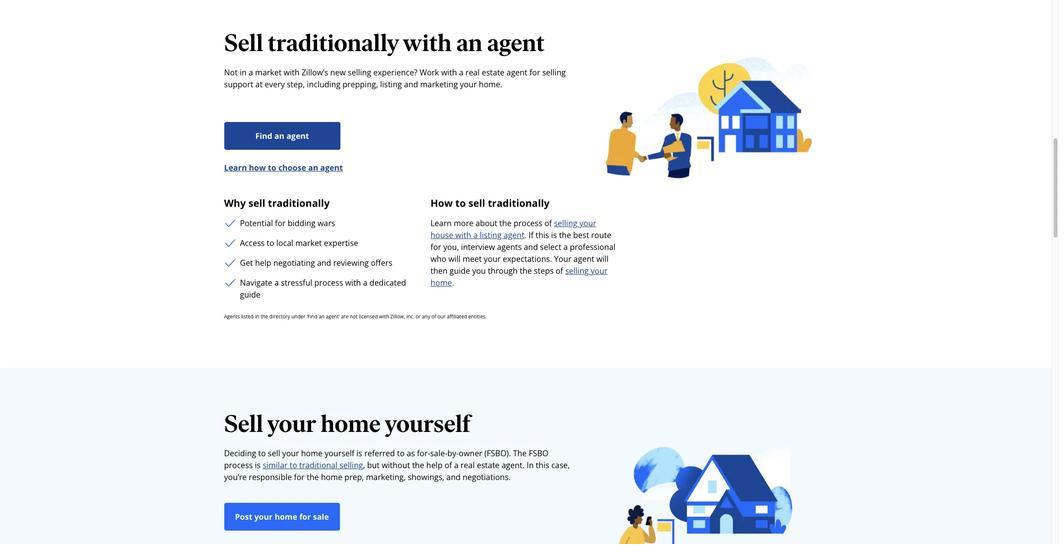Task type: vqa. For each thing, say whether or not it's contained in the screenshot.
angeles, to the left
no



Task type: locate. For each thing, give the bounding box(es) containing it.
0 vertical spatial this
[[536, 230, 549, 241]]

and down "if"
[[524, 242, 538, 253]]

1 vertical spatial this
[[536, 460, 549, 471]]

0 vertical spatial learn
[[224, 162, 247, 173]]

sale-
[[430, 448, 448, 459]]

0 horizontal spatial yourself
[[325, 448, 355, 459]]

to left the local
[[267, 238, 274, 249]]

with down more
[[455, 230, 471, 241]]

yourself
[[385, 410, 470, 438], [325, 448, 355, 459]]

1 horizontal spatial process
[[314, 277, 343, 288]]

0 horizontal spatial market
[[255, 67, 282, 78]]

0 horizontal spatial in
[[240, 67, 247, 78]]

0 vertical spatial guide
[[450, 266, 470, 276]]

process inside navigate a stressful process with a dedicated guide
[[314, 277, 343, 288]]

will down professional
[[597, 254, 609, 265]]

sell up not
[[224, 28, 263, 57]]

for inside . if this is the best route for you, interview agents and select a professional who will meet your expectations. your agent will then guide you through the steps of
[[431, 242, 441, 253]]

2 this from the top
[[536, 460, 549, 471]]

your inside deciding to sell your home yourself is referred to as for-sale-by-owner (fsbo). the fsbo process is
[[282, 448, 299, 459]]

sale
[[313, 512, 329, 523]]

1 horizontal spatial sell
[[268, 448, 280, 459]]

for inside ', but without the help of a real estate agent. in this case, you're responsible for the home prep, marketing, showings, and negotiations.'
[[294, 472, 305, 483]]

home for post your home for sale
[[275, 512, 297, 523]]

1 vertical spatial in
[[255, 313, 259, 320]]

learn
[[224, 162, 247, 173], [431, 218, 452, 229]]

1 horizontal spatial listing
[[480, 230, 502, 241]]

. inside . if this is the best route for you, interview agents and select a professional who will meet your expectations. your agent will then guide you through the steps of
[[525, 230, 527, 241]]

2 vertical spatial is
[[255, 460, 261, 471]]

professional
[[570, 242, 616, 253]]

with inside navigate a stressful process with a dedicated guide
[[345, 277, 361, 288]]

1 vertical spatial estate
[[477, 460, 500, 471]]

traditional
[[299, 460, 338, 471]]

guide down navigate
[[240, 289, 261, 300]]

you
[[472, 266, 486, 276]]

and down experience?
[[404, 79, 418, 90]]

sell inside deciding to sell your home yourself is referred to as for-sale-by-owner (fsbo). the fsbo process is
[[268, 448, 280, 459]]

agent inside group
[[287, 131, 309, 141]]

sell up potential
[[248, 197, 265, 210]]

a left dedicated
[[363, 277, 368, 288]]

0 vertical spatial .
[[525, 230, 527, 241]]

support
[[224, 79, 253, 90]]

yourself up 'for-'
[[385, 410, 470, 438]]

agents listed in the directory under 'find an agent' are not licensed with zillow, inc. or any of our affiliated entities.
[[224, 313, 487, 320]]

under
[[291, 313, 305, 320]]

with up 'step,'
[[284, 67, 300, 78]]

this inside . if this is the best route for you, interview agents and select a professional who will meet your expectations. your agent will then guide you through the steps of
[[536, 230, 549, 241]]

potential for bidding wars
[[240, 218, 335, 229]]

is left referred
[[357, 448, 362, 459]]

with down reviewing
[[345, 277, 361, 288]]

sell up 'about' at the top left of the page
[[468, 197, 485, 210]]

the
[[500, 218, 512, 229], [559, 230, 571, 241], [520, 266, 532, 276], [261, 313, 268, 320], [412, 460, 424, 471], [307, 472, 319, 483]]

0 vertical spatial market
[[255, 67, 282, 78]]

will down you, on the top left of page
[[448, 254, 461, 265]]

a down by-
[[454, 460, 459, 471]]

estate up negotiations.
[[477, 460, 500, 471]]

guide down "meet"
[[450, 266, 470, 276]]

with up work
[[403, 28, 452, 57]]

0 vertical spatial sell
[[224, 28, 263, 57]]

with left zillow,
[[379, 313, 389, 320]]

is
[[551, 230, 557, 241], [357, 448, 362, 459], [255, 460, 261, 471]]

1 vertical spatial learn
[[431, 218, 452, 229]]

real down owner on the left of the page
[[461, 460, 475, 471]]

0 horizontal spatial is
[[255, 460, 261, 471]]

a up support
[[249, 67, 253, 78]]

agent inside the selling your house with a listing agent
[[504, 230, 525, 241]]

a right work
[[459, 67, 464, 78]]

home down traditional
[[321, 472, 342, 483]]

0 vertical spatial in
[[240, 67, 247, 78]]

2 horizontal spatial sell
[[468, 197, 485, 210]]

selling your home
[[431, 266, 608, 288]]

to
[[268, 162, 276, 173], [455, 197, 466, 210], [267, 238, 274, 249], [258, 448, 266, 459], [397, 448, 405, 459], [290, 460, 297, 471]]

affiliated
[[447, 313, 467, 320]]

to right similar at the bottom of the page
[[290, 460, 297, 471]]

yourself inside deciding to sell your home yourself is referred to as for-sale-by-owner (fsbo). the fsbo process is
[[325, 448, 355, 459]]

in right not
[[240, 67, 247, 78]]

learn up "house"
[[431, 218, 452, 229]]

potential
[[240, 218, 273, 229]]

sell for how to sell traditionally
[[468, 197, 485, 210]]

home up referred
[[321, 410, 381, 438]]

for
[[530, 67, 540, 78], [275, 218, 286, 229], [431, 242, 441, 253], [294, 472, 305, 483], [299, 512, 311, 523]]

your inside the selling your house with a listing agent
[[580, 218, 596, 229]]

more
[[454, 218, 474, 229]]

will
[[448, 254, 461, 265], [597, 254, 609, 265]]

in
[[527, 460, 534, 471]]

home up similar to traditional selling link
[[301, 448, 323, 459]]

and down by-
[[447, 472, 461, 483]]

1 vertical spatial real
[[461, 460, 475, 471]]

0 horizontal spatial process
[[224, 460, 253, 471]]

this right "if"
[[536, 230, 549, 241]]

sell
[[224, 28, 263, 57], [224, 410, 263, 438]]

0 horizontal spatial .
[[452, 277, 454, 288]]

listing inside not in a market with zillow's new selling experience? work with a real estate agent for selling support at every step, including prepping, listing and marketing your home.
[[380, 79, 402, 90]]

an
[[456, 28, 483, 57], [274, 131, 284, 141], [308, 162, 318, 173], [319, 313, 325, 320]]

0 horizontal spatial help
[[255, 258, 271, 269]]

1 horizontal spatial help
[[426, 460, 443, 471]]

process down get help negotiating and reviewing offers
[[314, 277, 343, 288]]

marketing,
[[366, 472, 406, 483]]

1 vertical spatial yourself
[[325, 448, 355, 459]]

guide inside . if this is the best route for you, interview agents and select a professional who will meet your expectations. your agent will then guide you through the steps of
[[450, 266, 470, 276]]

how
[[431, 197, 453, 210]]

sell
[[248, 197, 265, 210], [468, 197, 485, 210], [268, 448, 280, 459]]

listing down learn more about the process of
[[480, 230, 502, 241]]

to right "how"
[[268, 162, 276, 173]]

a left stressful
[[274, 277, 279, 288]]

real inside ', but without the help of a real estate agent. in this case, you're responsible for the home prep, marketing, showings, and negotiations.'
[[461, 460, 475, 471]]

selling
[[348, 67, 371, 78], [542, 67, 566, 78], [554, 218, 578, 229], [565, 266, 589, 276], [340, 460, 363, 471]]

of down your
[[556, 266, 563, 276]]

market down bidding
[[295, 238, 322, 249]]

sell your home yourself
[[224, 410, 470, 438]]

1 horizontal spatial is
[[357, 448, 362, 459]]

1 vertical spatial guide
[[240, 289, 261, 300]]

entities.
[[468, 313, 487, 320]]

0 horizontal spatial will
[[448, 254, 461, 265]]

offers
[[371, 258, 393, 269]]

this
[[536, 230, 549, 241], [536, 460, 549, 471]]

help right get
[[255, 258, 271, 269]]

learn for learn how to choose an agent
[[224, 162, 247, 173]]

yourself up traditional
[[325, 448, 355, 459]]

deciding to sell your home yourself is referred to as for-sale-by-owner (fsbo). the fsbo process is
[[224, 448, 549, 471]]

this right in
[[536, 460, 549, 471]]

access to local market expertise
[[240, 238, 358, 249]]

. left "if"
[[525, 230, 527, 241]]

home left sale
[[275, 512, 297, 523]]

estate inside not in a market with zillow's new selling experience? work with a real estate agent for selling support at every step, including prepping, listing and marketing your home.
[[482, 67, 505, 78]]

in right listed
[[255, 313, 259, 320]]

a inside the selling your house with a listing agent
[[473, 230, 478, 241]]

process up "if"
[[514, 218, 542, 229]]

an inside group
[[274, 131, 284, 141]]

1 vertical spatial help
[[426, 460, 443, 471]]

process down deciding
[[224, 460, 253, 471]]

how to sell traditionally
[[431, 197, 550, 210]]

0 vertical spatial listing
[[380, 79, 402, 90]]

find an agent group
[[224, 122, 340, 150]]

of
[[545, 218, 552, 229], [556, 266, 563, 276], [432, 313, 436, 320], [445, 460, 452, 471]]

and inside . if this is the best route for you, interview agents and select a professional who will meet your expectations. your agent will then guide you through the steps of
[[524, 242, 538, 253]]

0 horizontal spatial guide
[[240, 289, 261, 300]]

1 horizontal spatial .
[[525, 230, 527, 241]]

in
[[240, 67, 247, 78], [255, 313, 259, 320]]

real inside not in a market with zillow's new selling experience? work with a real estate agent for selling support at every step, including prepping, listing and marketing your home.
[[466, 67, 480, 78]]

is up responsible
[[255, 460, 261, 471]]

learn left "how"
[[224, 162, 247, 173]]

sell your home yourself image
[[618, 428, 793, 545]]

process
[[514, 218, 542, 229], [314, 277, 343, 288], [224, 460, 253, 471]]

an right find
[[274, 131, 284, 141]]

1 horizontal spatial yourself
[[385, 410, 470, 438]]

is up select on the top right
[[551, 230, 557, 241]]

agent'
[[326, 313, 340, 320]]

experience?
[[373, 67, 418, 78]]

a
[[249, 67, 253, 78], [459, 67, 464, 78], [473, 230, 478, 241], [564, 242, 568, 253], [274, 277, 279, 288], [363, 277, 368, 288], [454, 460, 459, 471]]

1 sell from the top
[[224, 28, 263, 57]]

1 vertical spatial market
[[295, 238, 322, 249]]

0 vertical spatial estate
[[482, 67, 505, 78]]

our
[[438, 313, 446, 320]]

without
[[382, 460, 410, 471]]

listing down experience?
[[380, 79, 402, 90]]

2 sell from the top
[[224, 410, 263, 438]]

in inside not in a market with zillow's new selling experience? work with a real estate agent for selling support at every step, including prepping, listing and marketing your home.
[[240, 67, 247, 78]]

1 vertical spatial is
[[357, 448, 362, 459]]

an up 'home.'
[[456, 28, 483, 57]]

help down sale-
[[426, 460, 443, 471]]

and inside not in a market with zillow's new selling experience? work with a real estate agent for selling support at every step, including prepping, listing and marketing your home.
[[404, 79, 418, 90]]

to up similar at the bottom of the page
[[258, 448, 266, 459]]

. up affiliated
[[452, 277, 454, 288]]

estate up 'home.'
[[482, 67, 505, 78]]

a up your
[[564, 242, 568, 253]]

zillow,
[[390, 313, 405, 320]]

sell up deciding
[[224, 410, 263, 438]]

1 horizontal spatial will
[[597, 254, 609, 265]]

2 vertical spatial process
[[224, 460, 253, 471]]

selling your house with a listing agent link
[[431, 218, 596, 241]]

1 horizontal spatial learn
[[431, 218, 452, 229]]

referred
[[364, 448, 395, 459]]

market up the every
[[255, 67, 282, 78]]

1 vertical spatial listing
[[480, 230, 502, 241]]

home inside selling your home
[[431, 277, 452, 288]]

sell traditionally with an agent
[[224, 28, 544, 57]]

agent inside . if this is the best route for you, interview agents and select a professional who will meet your expectations. your agent will then guide you through the steps of
[[574, 254, 595, 265]]

negotiations.
[[463, 472, 511, 483]]

real
[[466, 67, 480, 78], [461, 460, 475, 471]]

an right 'choose'
[[308, 162, 318, 173]]

deciding
[[224, 448, 256, 459]]

the down similar to traditional selling
[[307, 472, 319, 483]]

1 vertical spatial process
[[314, 277, 343, 288]]

home down then
[[431, 277, 452, 288]]

real up 'home.'
[[466, 67, 480, 78]]

guide inside navigate a stressful process with a dedicated guide
[[240, 289, 261, 300]]

1 horizontal spatial market
[[295, 238, 322, 249]]

a up interview
[[473, 230, 478, 241]]

0 horizontal spatial listing
[[380, 79, 402, 90]]

0 vertical spatial is
[[551, 230, 557, 241]]

owner
[[459, 448, 482, 459]]

0 vertical spatial real
[[466, 67, 480, 78]]

your
[[460, 79, 477, 90], [580, 218, 596, 229], [484, 254, 501, 265], [591, 266, 608, 276], [267, 410, 316, 438], [282, 448, 299, 459], [254, 512, 273, 523]]

with
[[403, 28, 452, 57], [284, 67, 300, 78], [441, 67, 457, 78], [455, 230, 471, 241], [345, 277, 361, 288], [379, 313, 389, 320]]

listing
[[380, 79, 402, 90], [480, 230, 502, 241]]

to right 'how'
[[455, 197, 466, 210]]

similar to traditional selling
[[263, 460, 363, 471]]

home inside group
[[275, 512, 297, 523]]

sell up similar at the bottom of the page
[[268, 448, 280, 459]]

1 this from the top
[[536, 230, 549, 241]]

0 vertical spatial yourself
[[385, 410, 470, 438]]

2 horizontal spatial is
[[551, 230, 557, 241]]

of down by-
[[445, 460, 452, 471]]

1 vertical spatial .
[[452, 277, 454, 288]]

to for similar to traditional selling
[[290, 460, 297, 471]]

0 horizontal spatial sell
[[248, 197, 265, 210]]

market inside not in a market with zillow's new selling experience? work with a real estate agent for selling support at every step, including prepping, listing and marketing your home.
[[255, 67, 282, 78]]

0 vertical spatial process
[[514, 218, 542, 229]]

best
[[573, 230, 589, 241]]

to for access to local market expertise
[[267, 238, 274, 249]]

1 horizontal spatial in
[[255, 313, 259, 320]]

choose
[[278, 162, 306, 173]]

1 vertical spatial sell
[[224, 410, 263, 438]]

0 horizontal spatial learn
[[224, 162, 247, 173]]

sell for sell your home yourself
[[224, 410, 263, 438]]

your inside . if this is the best route for you, interview agents and select a professional who will meet your expectations. your agent will then guide you through the steps of
[[484, 254, 501, 265]]

1 horizontal spatial guide
[[450, 266, 470, 276]]



Task type: describe. For each thing, give the bounding box(es) containing it.
similar to traditional selling link
[[263, 460, 363, 471]]

post your home for sale group
[[224, 503, 340, 531]]

and inside ', but without the help of a real estate agent. in this case, you're responsible for the home prep, marketing, showings, and negotiations.'
[[447, 472, 461, 483]]

your inside selling your home
[[591, 266, 608, 276]]

then
[[431, 266, 448, 276]]

directory
[[269, 313, 290, 320]]

. if this is the best route for you, interview agents and select a professional who will meet your expectations. your agent will then guide you through the steps of
[[431, 230, 616, 276]]

are
[[341, 313, 349, 320]]

process inside deciding to sell your home yourself is referred to as for-sale-by-owner (fsbo). the fsbo process is
[[224, 460, 253, 471]]

. for .
[[452, 277, 454, 288]]

your inside group
[[254, 512, 273, 523]]

inc.
[[406, 313, 415, 320]]

local
[[276, 238, 293, 249]]

as
[[407, 448, 415, 459]]

work
[[420, 67, 439, 78]]

house
[[431, 230, 453, 241]]

including
[[307, 79, 341, 90]]

with up marketing
[[441, 67, 457, 78]]

traditionally up the selling your house with a listing agent
[[488, 197, 550, 210]]

traditionally up the new at top
[[268, 28, 399, 57]]

every
[[265, 79, 285, 90]]

case,
[[551, 460, 570, 471]]

the down the expectations.
[[520, 266, 532, 276]]

responsible
[[249, 472, 292, 483]]

your inside not in a market with zillow's new selling experience? work with a real estate agent for selling support at every step, including prepping, listing and marketing your home.
[[460, 79, 477, 90]]

navigate
[[240, 277, 272, 288]]

. for . if this is the best route for you, interview agents and select a professional who will meet your expectations. your agent will then guide you through the steps of
[[525, 230, 527, 241]]

but
[[367, 460, 380, 471]]

home inside ', but without the help of a real estate agent. in this case, you're responsible for the home prep, marketing, showings, and negotiations.'
[[321, 472, 342, 483]]

you,
[[443, 242, 459, 253]]

get help negotiating and reviewing offers
[[240, 258, 393, 269]]

of left our
[[432, 313, 436, 320]]

1 will from the left
[[448, 254, 461, 265]]

sell traditionally with an agent image
[[581, 40, 828, 198]]

prep,
[[345, 472, 364, 483]]

of up select on the top right
[[545, 218, 552, 229]]

home for selling your home
[[431, 277, 452, 288]]

new
[[330, 67, 346, 78]]

traditionally up bidding
[[268, 197, 330, 210]]

'find
[[307, 313, 317, 320]]

(fsbo).
[[485, 448, 511, 459]]

interview
[[461, 242, 495, 253]]

by-
[[448, 448, 459, 459]]

for inside group
[[299, 512, 311, 523]]

licensed
[[359, 313, 378, 320]]

the down 'for-'
[[412, 460, 424, 471]]

to left as
[[397, 448, 405, 459]]

estate inside ', but without the help of a real estate agent. in this case, you're responsible for the home prep, marketing, showings, and negotiations.'
[[477, 460, 500, 471]]

negotiating
[[273, 258, 315, 269]]

you're
[[224, 472, 247, 483]]

step,
[[287, 79, 305, 90]]

home.
[[479, 79, 503, 90]]

marketing
[[420, 79, 458, 90]]

a inside . if this is the best route for you, interview agents and select a professional who will meet your expectations. your agent will then guide you through the steps of
[[564, 242, 568, 253]]

if
[[529, 230, 534, 241]]

with inside the selling your house with a listing agent
[[455, 230, 471, 241]]

listing inside the selling your house with a listing agent
[[480, 230, 502, 241]]

steps
[[534, 266, 554, 276]]

learn how to choose an agent link
[[224, 162, 343, 173]]

the left best
[[559, 230, 571, 241]]

0 vertical spatial help
[[255, 258, 271, 269]]

through
[[488, 266, 518, 276]]

get
[[240, 258, 253, 269]]

agents
[[224, 313, 240, 320]]

who
[[431, 254, 446, 265]]

or
[[416, 313, 421, 320]]

post your home for sale link
[[224, 503, 340, 531]]

learn how to choose an agent
[[224, 162, 343, 173]]

of inside . if this is the best route for you, interview agents and select a professional who will meet your expectations. your agent will then guide you through the steps of
[[556, 266, 563, 276]]

selling your house with a listing agent
[[431, 218, 596, 241]]

post your home for sale
[[235, 512, 329, 523]]

home inside deciding to sell your home yourself is referred to as for-sale-by-owner (fsbo). the fsbo process is
[[301, 448, 323, 459]]

bidding
[[288, 218, 316, 229]]

selling inside the selling your house with a listing agent
[[554, 218, 578, 229]]

select
[[540, 242, 561, 253]]

not
[[350, 313, 358, 320]]

learn for learn more about the process of
[[431, 218, 452, 229]]

fsbo
[[529, 448, 549, 459]]

not in a market with zillow's new selling experience? work with a real estate agent for selling support at every step, including prepping, listing and marketing your home.
[[224, 67, 566, 90]]

showings,
[[408, 472, 444, 483]]

at
[[255, 79, 263, 90]]

agent inside not in a market with zillow's new selling experience? work with a real estate agent for selling support at every step, including prepping, listing and marketing your home.
[[507, 67, 528, 78]]

learn more about the process of
[[431, 218, 554, 229]]

about
[[476, 218, 497, 229]]

selling inside selling your home
[[565, 266, 589, 276]]

agent.
[[502, 460, 525, 471]]

why sell traditionally
[[224, 197, 330, 210]]

market for with
[[255, 67, 282, 78]]

not
[[224, 67, 238, 78]]

how
[[249, 162, 266, 173]]

a inside ', but without the help of a real estate agent. in this case, you're responsible for the home prep, marketing, showings, and negotiations.'
[[454, 460, 459, 471]]

help inside ', but without the help of a real estate agent. in this case, you're responsible for the home prep, marketing, showings, and negotiations.'
[[426, 460, 443, 471]]

home for sell your home yourself
[[321, 410, 381, 438]]

route
[[591, 230, 612, 241]]

to for how to sell traditionally
[[455, 197, 466, 210]]

wars
[[318, 218, 335, 229]]

sell for deciding to sell your home yourself is referred to as for-sale-by-owner (fsbo). the fsbo process is
[[268, 448, 280, 459]]

for-
[[417, 448, 430, 459]]

meet
[[463, 254, 482, 265]]

post
[[235, 512, 252, 523]]

to for deciding to sell your home yourself is referred to as for-sale-by-owner (fsbo). the fsbo process is
[[258, 448, 266, 459]]

for inside not in a market with zillow's new selling experience? work with a real estate agent for selling support at every step, including prepping, listing and marketing your home.
[[530, 67, 540, 78]]

reviewing
[[333, 258, 369, 269]]

and up navigate a stressful process with a dedicated guide
[[317, 258, 331, 269]]

the left "directory"
[[261, 313, 268, 320]]

is inside . if this is the best route for you, interview agents and select a professional who will meet your expectations. your agent will then guide you through the steps of
[[551, 230, 557, 241]]

any
[[422, 313, 430, 320]]

the right 'about' at the top left of the page
[[500, 218, 512, 229]]

find
[[255, 131, 272, 141]]

expectations.
[[503, 254, 552, 265]]

of inside ', but without the help of a real estate agent. in this case, you're responsible for the home prep, marketing, showings, and negotiations.'
[[445, 460, 452, 471]]

2 horizontal spatial process
[[514, 218, 542, 229]]

navigate a stressful process with a dedicated guide
[[240, 277, 406, 300]]

dedicated
[[370, 277, 406, 288]]

agents
[[497, 242, 522, 253]]

find an agent link
[[224, 122, 340, 150]]

sell for sell traditionally with an agent
[[224, 28, 263, 57]]

zillow's
[[302, 67, 328, 78]]

similar
[[263, 460, 288, 471]]

market for expertise
[[295, 238, 322, 249]]

prepping,
[[343, 79, 378, 90]]

, but without the help of a real estate agent. in this case, you're responsible for the home prep, marketing, showings, and negotiations.
[[224, 460, 570, 483]]

an right the 'find
[[319, 313, 325, 320]]

access
[[240, 238, 265, 249]]

this inside ', but without the help of a real estate agent. in this case, you're responsible for the home prep, marketing, showings, and negotiations.'
[[536, 460, 549, 471]]

2 will from the left
[[597, 254, 609, 265]]



